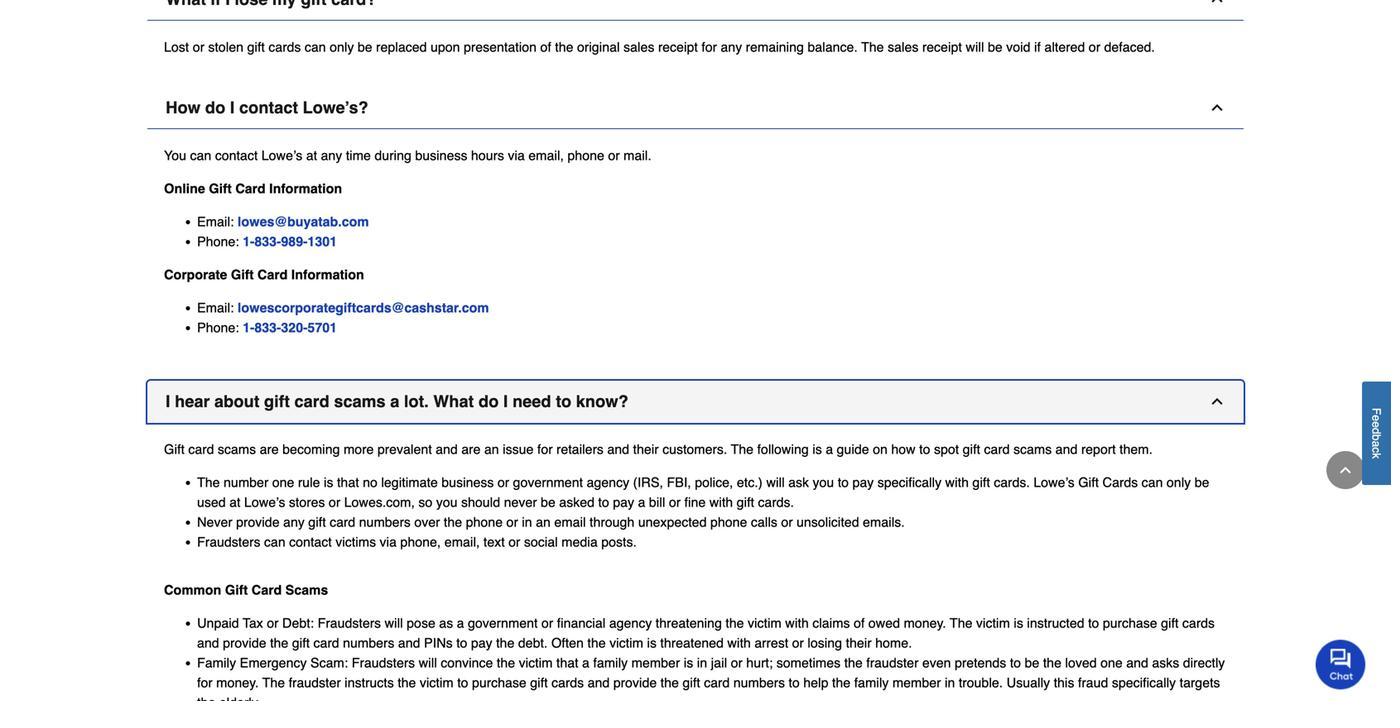 Task type: describe. For each thing, give the bounding box(es) containing it.
card up scam:
[[313, 636, 339, 651]]

replaced
[[376, 39, 427, 55]]

1 vertical spatial provide
[[223, 636, 266, 651]]

lowes@buyatab.com
[[238, 214, 369, 229]]

1 vertical spatial numbers
[[343, 636, 394, 651]]

through
[[590, 514, 635, 530]]

can up lowe's?
[[305, 39, 326, 55]]

0 horizontal spatial member
[[631, 656, 680, 671]]

1 horizontal spatial fraudster
[[866, 656, 919, 671]]

833- for 320-
[[255, 320, 281, 335]]

hurt;
[[746, 656, 773, 671]]

f e e d b a c k button
[[1362, 382, 1391, 485]]

asks
[[1152, 656, 1179, 671]]

to inside button
[[556, 392, 571, 411]]

in inside the number one rule is that no legitimate business or government agency (irs, fbi, police, etc.) will ask you to pay specifically with gift cards. lowe's gift cards can only be used at lowe's stores or lowes.com, so you should never be asked to pay a bill or fine with gift cards. never provide any gift card numbers over the phone or in an email through unexpected phone calls or unsolicited emails. fraudsters can contact victims via phone, email, text or social media posts.
[[522, 514, 532, 530]]

one inside unpaid tax or debt: fraudsters will pose as a government or financial agency threatening the victim with claims of owed money. the victim is instructed to purchase gift cards and provide the gift card numbers and pins to pay the debt. often the victim is threatened with arrest or losing their home. family emergency scam: fraudsters will convince the victim that a family member is in jail or hurt; sometimes the fraudster even pretends to be the loved one and asks directly for money. the fraudster instructs the victim to purchase gift cards and provide the gift card numbers to help the family member in trouble. usually this fraud specifically targets the elderly.
[[1101, 656, 1123, 671]]

0 horizontal spatial purchase
[[472, 675, 526, 691]]

an inside the number one rule is that no legitimate business or government agency (irs, fbi, police, etc.) will ask you to pay specifically with gift cards. lowe's gift cards can only be used at lowe's stores or lowes.com, so you should never be asked to pay a bill or fine with gift cards. never provide any gift card numbers over the phone or in an email through unexpected phone calls or unsolicited emails. fraudsters can contact victims via phone, email, text or social media posts.
[[536, 514, 551, 530]]

and right prevalent
[[436, 442, 458, 457]]

hours
[[471, 148, 504, 163]]

or right the lost
[[193, 39, 204, 55]]

2 vertical spatial lowe's
[[244, 495, 285, 510]]

1- for 1-833-989-1301
[[243, 234, 255, 249]]

0 horizontal spatial fraudster
[[289, 675, 341, 691]]

the down financial
[[587, 636, 606, 651]]

loved
[[1065, 656, 1097, 671]]

card for online
[[235, 181, 266, 196]]

you
[[164, 148, 186, 163]]

and up family
[[197, 636, 219, 651]]

business for legitimate
[[442, 475, 494, 490]]

lowes@buyatab.com link
[[238, 214, 373, 229]]

320-
[[281, 320, 308, 335]]

the left debt.
[[496, 636, 514, 651]]

losing
[[808, 636, 842, 651]]

about
[[214, 392, 259, 411]]

989-
[[281, 234, 308, 249]]

1 horizontal spatial at
[[306, 148, 317, 163]]

1 vertical spatial family
[[854, 675, 889, 691]]

corporate gift card information
[[164, 267, 368, 282]]

2 horizontal spatial in
[[945, 675, 955, 691]]

1 horizontal spatial pay
[[613, 495, 634, 510]]

0 vertical spatial you
[[813, 475, 834, 490]]

retailers
[[556, 442, 604, 457]]

phone: for email: lowescorporategiftcards@cashstar.com phone: 1-833-320-5701
[[197, 320, 239, 335]]

can up common gift card scams
[[264, 534, 285, 550]]

or right altered
[[1089, 39, 1100, 55]]

with up hurt; in the bottom of the page
[[727, 636, 751, 651]]

the up emergency
[[270, 636, 288, 651]]

k
[[1370, 453, 1383, 459]]

know?
[[576, 392, 628, 411]]

victim up arrest
[[748, 616, 782, 631]]

scams inside button
[[334, 392, 386, 411]]

instructs
[[345, 675, 394, 691]]

the down emergency
[[262, 675, 285, 691]]

on
[[873, 442, 888, 457]]

and down pose
[[398, 636, 420, 651]]

is down threatened
[[684, 656, 693, 671]]

gift for common
[[225, 583, 248, 598]]

pose
[[407, 616, 435, 631]]

the up jail
[[726, 616, 744, 631]]

what
[[433, 392, 474, 411]]

2 horizontal spatial pay
[[852, 475, 874, 490]]

1 vertical spatial lowe's
[[1034, 475, 1075, 490]]

the left the original
[[555, 39, 573, 55]]

will inside the number one rule is that no legitimate business or government agency (irs, fbi, police, etc.) will ask you to pay specifically with gift cards. lowe's gift cards can only be used at lowe's stores or lowes.com, so you should never be asked to pay a bill or fine with gift cards. never provide any gift card numbers over the phone or in an email through unexpected phone calls or unsolicited emails. fraudsters can contact victims via phone, email, text or social media posts.
[[766, 475, 785, 490]]

to left help
[[789, 675, 800, 691]]

to up through
[[598, 495, 609, 510]]

be inside unpaid tax or debt: fraudsters will pose as a government or financial agency threatening the victim with claims of owed money. the victim is instructed to purchase gift cards and provide the gift card numbers and pins to pay the debt. often the victim is threatened with arrest or losing their home. family emergency scam: fraudsters will convince the victim that a family member is in jail or hurt; sometimes the fraudster even pretends to be the loved one and asks directly for money. the fraudster instructs the victim to purchase gift cards and provide the gift card numbers to help the family member in trouble. usually this fraud specifically targets the elderly.
[[1025, 656, 1039, 671]]

agency inside unpaid tax or debt: fraudsters will pose as a government or financial agency threatening the victim with claims of owed money. the victim is instructed to purchase gift cards and provide the gift card numbers and pins to pay the debt. often the victim is threatened with arrest or losing their home. family emergency scam: fraudsters will convince the victim that a family member is in jail or hurt; sometimes the fraudster even pretends to be the loved one and asks directly for money. the fraudster instructs the victim to purchase gift cards and provide the gift card numbers to help the family member in trouble. usually this fraud specifically targets the elderly.
[[609, 616, 652, 631]]

2 sales from the left
[[888, 39, 919, 55]]

or right calls
[[781, 514, 793, 530]]

how do i contact lowe's? button
[[147, 87, 1244, 129]]

jail
[[711, 656, 727, 671]]

with down police,
[[709, 495, 733, 510]]

upon
[[431, 39, 460, 55]]

victim down debt.
[[519, 656, 553, 671]]

will down pins
[[419, 656, 437, 671]]

lost or stolen gift cards can only be replaced upon presentation of the original sales receipt for any remaining balance. the sales receipt will be void if altered or defaced.
[[164, 39, 1155, 55]]

original
[[577, 39, 620, 55]]

often
[[551, 636, 584, 651]]

1301
[[308, 234, 337, 249]]

the left elderly.
[[197, 695, 215, 701]]

never
[[504, 495, 537, 510]]

corporate
[[164, 267, 227, 282]]

will left void
[[966, 39, 984, 55]]

you can contact lowe's at any time during business hours via email, phone or mail.
[[164, 148, 655, 163]]

0 horizontal spatial you
[[436, 495, 458, 510]]

is inside the number one rule is that no legitimate business or government agency (irs, fbi, police, etc.) will ask you to pay specifically with gift cards. lowe's gift cards can only be used at lowe's stores or lowes.com, so you should never be asked to pay a bill or fine with gift cards. never provide any gift card numbers over the phone or in an email through unexpected phone calls or unsolicited emails. fraudsters can contact victims via phone, email, text or social media posts.
[[324, 475, 333, 490]]

usually
[[1007, 675, 1050, 691]]

be right never
[[541, 495, 555, 510]]

following
[[757, 442, 809, 457]]

2 horizontal spatial cards
[[1182, 616, 1215, 631]]

the inside the number one rule is that no legitimate business or government agency (irs, fbi, police, etc.) will ask you to pay specifically with gift cards. lowe's gift cards can only be used at lowe's stores or lowes.com, so you should never be asked to pay a bill or fine with gift cards. never provide any gift card numbers over the phone or in an email through unexpected phone calls or unsolicited emails. fraudsters can contact victims via phone, email, text or social media posts.
[[197, 475, 220, 490]]

0 vertical spatial lowe's
[[261, 148, 302, 163]]

2 horizontal spatial i
[[503, 392, 508, 411]]

no
[[363, 475, 378, 490]]

do inside i hear about gift card scams a lot. what do i need to know? button
[[478, 392, 499, 411]]

or up debt.
[[541, 616, 553, 631]]

mail.
[[624, 148, 651, 163]]

card right spot
[[984, 442, 1010, 457]]

be left replaced
[[358, 39, 372, 55]]

or left mail.
[[608, 148, 620, 163]]

0 vertical spatial cards
[[269, 39, 301, 55]]

lot.
[[404, 392, 429, 411]]

the right instructs
[[398, 675, 416, 691]]

phone: for email: lowes@buyatab.com phone: 1-833-989-1301
[[197, 234, 239, 249]]

or right stores
[[329, 495, 340, 510]]

1-833-989-1301 link
[[243, 234, 341, 249]]

victim right often
[[610, 636, 643, 651]]

even
[[922, 656, 951, 671]]

1 vertical spatial fraudsters
[[318, 616, 381, 631]]

a inside f e e d b a c k button
[[1370, 441, 1383, 447]]

so
[[418, 495, 432, 510]]

stores
[[289, 495, 325, 510]]

0 vertical spatial email,
[[529, 148, 564, 163]]

the up etc.)
[[731, 442, 754, 457]]

0 horizontal spatial phone
[[466, 514, 503, 530]]

emergency
[[240, 656, 307, 671]]

trouble.
[[959, 675, 1003, 691]]

how do i contact lowe's?
[[166, 98, 368, 117]]

arrest
[[755, 636, 788, 651]]

a left the guide
[[826, 442, 833, 457]]

the inside the number one rule is that no legitimate business or government agency (irs, fbi, police, etc.) will ask you to pay specifically with gift cards. lowe's gift cards can only be used at lowe's stores or lowes.com, so you should never be asked to pay a bill or fine with gift cards. never provide any gift card numbers over the phone or in an email through unexpected phone calls or unsolicited emails. fraudsters can contact victims via phone, email, text or social media posts.
[[444, 514, 462, 530]]

a right the as
[[457, 616, 464, 631]]

unpaid
[[197, 616, 239, 631]]

or right jail
[[731, 656, 743, 671]]

issue
[[503, 442, 534, 457]]

gift for corporate
[[231, 267, 254, 282]]

lost
[[164, 39, 189, 55]]

that inside the number one rule is that no legitimate business or government agency (irs, fbi, police, etc.) will ask you to pay specifically with gift cards. lowe's gift cards can only be used at lowe's stores or lowes.com, so you should never be asked to pay a bill or fine with gift cards. never provide any gift card numbers over the phone or in an email through unexpected phone calls or unsolicited emails. fraudsters can contact victims via phone, email, text or social media posts.
[[337, 475, 359, 490]]

2 horizontal spatial scams
[[1014, 442, 1052, 457]]

1 vertical spatial contact
[[215, 148, 258, 163]]

government inside the number one rule is that no legitimate business or government agency (irs, fbi, police, etc.) will ask you to pay specifically with gift cards. lowe's gift cards can only be used at lowe's stores or lowes.com, so you should never be asked to pay a bill or fine with gift cards. never provide any gift card numbers over the phone or in an email through unexpected phone calls or unsolicited emails. fraudsters can contact victims via phone, email, text or social media posts.
[[513, 475, 583, 490]]

agency inside the number one rule is that no legitimate business or government agency (irs, fbi, police, etc.) will ask you to pay specifically with gift cards. lowe's gift cards can only be used at lowe's stores or lowes.com, so you should never be asked to pay a bill or fine with gift cards. never provide any gift card numbers over the phone or in an email through unexpected phone calls or unsolicited emails. fraudsters can contact victims via phone, email, text or social media posts.
[[587, 475, 629, 490]]

tax
[[243, 616, 263, 631]]

victims
[[336, 534, 376, 550]]

calls
[[751, 514, 777, 530]]

unexpected
[[638, 514, 707, 530]]

2 vertical spatial numbers
[[733, 675, 785, 691]]

0 horizontal spatial money.
[[216, 675, 259, 691]]

with up arrest
[[785, 616, 809, 631]]

chat invite button image
[[1316, 639, 1366, 690]]

defaced.
[[1104, 39, 1155, 55]]

0 vertical spatial of
[[540, 39, 551, 55]]

victim down convince
[[420, 675, 454, 691]]

to right how
[[919, 442, 930, 457]]

is left instructed
[[1014, 616, 1023, 631]]

1 e from the top
[[1370, 415, 1383, 422]]

help
[[803, 675, 828, 691]]

0 horizontal spatial family
[[593, 656, 628, 671]]

more
[[344, 442, 374, 457]]

0 horizontal spatial cards.
[[758, 495, 794, 510]]

if
[[1034, 39, 1041, 55]]

common gift card scams
[[164, 583, 332, 598]]

the right balance.
[[861, 39, 884, 55]]

be left void
[[988, 39, 1003, 55]]

i hear about gift card scams a lot. what do i need to know? button
[[147, 381, 1244, 423]]

be right 'cards'
[[1195, 475, 1209, 490]]

1 horizontal spatial money.
[[904, 616, 946, 631]]

cards
[[1103, 475, 1138, 490]]

is right following
[[812, 442, 822, 457]]

numbers inside the number one rule is that no legitimate business or government agency (irs, fbi, police, etc.) will ask you to pay specifically with gift cards. lowe's gift cards can only be used at lowe's stores or lowes.com, so you should never be asked to pay a bill or fine with gift cards. never provide any gift card numbers over the phone or in an email through unexpected phone calls or unsolicited emails. fraudsters can contact victims via phone, email, text or social media posts.
[[359, 514, 411, 530]]

i inside button
[[230, 98, 235, 117]]

to right instructed
[[1088, 616, 1099, 631]]

social
[[524, 534, 558, 550]]

do inside how do i contact lowe's? button
[[205, 98, 225, 117]]

police,
[[695, 475, 733, 490]]

report
[[1081, 442, 1116, 457]]

guide
[[837, 442, 869, 457]]

or right text
[[509, 534, 520, 550]]

spot
[[934, 442, 959, 457]]

ask
[[788, 475, 809, 490]]

0 horizontal spatial their
[[633, 442, 659, 457]]

is left threatened
[[647, 636, 657, 651]]

2 vertical spatial fraudsters
[[352, 656, 415, 671]]

threatening
[[656, 616, 722, 631]]

2 receipt from the left
[[922, 39, 962, 55]]

information for corporate gift card information
[[291, 267, 364, 282]]

targets
[[1180, 675, 1220, 691]]

card for corporate
[[257, 267, 288, 282]]

to down convince
[[457, 675, 468, 691]]

1 vertical spatial member
[[892, 675, 941, 691]]

the right convince
[[497, 656, 515, 671]]

the down threatened
[[661, 675, 679, 691]]

at inside the number one rule is that no legitimate business or government agency (irs, fbi, police, etc.) will ask you to pay specifically with gift cards. lowe's gift cards can only be used at lowe's stores or lowes.com, so you should never be asked to pay a bill or fine with gift cards. never provide any gift card numbers over the phone or in an email through unexpected phone calls or unsolicited emails. fraudsters can contact victims via phone, email, text or social media posts.
[[229, 495, 241, 510]]

0 vertical spatial via
[[508, 148, 525, 163]]

information for online gift card information
[[269, 181, 342, 196]]

legitimate
[[381, 475, 438, 490]]

or right tax
[[267, 616, 279, 631]]

1 horizontal spatial any
[[321, 148, 342, 163]]

2 horizontal spatial any
[[721, 39, 742, 55]]

how
[[166, 98, 201, 117]]

1 vertical spatial in
[[697, 656, 707, 671]]

2 vertical spatial cards
[[552, 675, 584, 691]]

presentation
[[464, 39, 537, 55]]

lowe's?
[[303, 98, 368, 117]]

family
[[197, 656, 236, 671]]

(irs,
[[633, 475, 663, 490]]

and down financial
[[588, 675, 610, 691]]

to up usually
[[1010, 656, 1021, 671]]

never
[[197, 514, 232, 530]]

to up convince
[[456, 636, 467, 651]]

0 vertical spatial only
[[330, 39, 354, 55]]

lowescorporategiftcards@cashstar.com
[[238, 300, 489, 315]]

business for during
[[415, 148, 467, 163]]

2 vertical spatial provide
[[613, 675, 657, 691]]

text
[[484, 534, 505, 550]]



Task type: locate. For each thing, give the bounding box(es) containing it.
them.
[[1120, 442, 1153, 457]]

1 833- from the top
[[255, 234, 281, 249]]

0 vertical spatial pay
[[852, 475, 874, 490]]

lowe's down number
[[244, 495, 285, 510]]

any down stores
[[283, 514, 305, 530]]

stolen
[[208, 39, 243, 55]]

1- for 1-833-320-5701
[[243, 320, 255, 335]]

c
[[1370, 447, 1383, 453]]

phone left mail.
[[568, 148, 604, 163]]

0 horizontal spatial email,
[[444, 534, 480, 550]]

1 vertical spatial at
[[229, 495, 241, 510]]

for
[[702, 39, 717, 55], [537, 442, 553, 457], [197, 675, 213, 691]]

of inside unpaid tax or debt: fraudsters will pose as a government or financial agency threatening the victim with claims of owed money. the victim is instructed to purchase gift cards and provide the gift card numbers and pins to pay the debt. often the victim is threatened with arrest or losing their home. family emergency scam: fraudsters will convince the victim that a family member is in jail or hurt; sometimes the fraudster even pretends to be the loved one and asks directly for money. the fraudster instructs the victim to purchase gift cards and provide the gift card numbers to help the family member in trouble. usually this fraud specifically targets the elderly.
[[854, 616, 865, 631]]

asked
[[559, 495, 595, 510]]

1 phone: from the top
[[197, 234, 239, 249]]

business inside the number one rule is that no legitimate business or government agency (irs, fbi, police, etc.) will ask you to pay specifically with gift cards. lowe's gift cards can only be used at lowe's stores or lowes.com, so you should never be asked to pay a bill or fine with gift cards. never provide any gift card numbers over the phone or in an email through unexpected phone calls or unsolicited emails. fraudsters can contact victims via phone, email, text or social media posts.
[[442, 475, 494, 490]]

with down spot
[[945, 475, 969, 490]]

cards down often
[[552, 675, 584, 691]]

that down often
[[556, 656, 578, 671]]

1 vertical spatial phone:
[[197, 320, 239, 335]]

purchase
[[1103, 616, 1157, 631], [472, 675, 526, 691]]

any inside the number one rule is that no legitimate business or government agency (irs, fbi, police, etc.) will ask you to pay specifically with gift cards. lowe's gift cards can only be used at lowe's stores or lowes.com, so you should never be asked to pay a bill or fine with gift cards. never provide any gift card numbers over the phone or in an email through unexpected phone calls or unsolicited emails. fraudsters can contact victims via phone, email, text or social media posts.
[[283, 514, 305, 530]]

0 vertical spatial family
[[593, 656, 628, 671]]

the right sometimes
[[844, 656, 863, 671]]

1 horizontal spatial purchase
[[1103, 616, 1157, 631]]

gift
[[209, 181, 232, 196], [231, 267, 254, 282], [164, 442, 185, 457], [1078, 475, 1099, 490], [225, 583, 248, 598]]

sales right the original
[[624, 39, 654, 55]]

0 vertical spatial at
[[306, 148, 317, 163]]

1 horizontal spatial their
[[846, 636, 872, 651]]

are up number
[[260, 442, 279, 457]]

2 1- from the top
[[243, 320, 255, 335]]

posts.
[[601, 534, 637, 550]]

elderly.
[[219, 695, 261, 701]]

1 vertical spatial that
[[556, 656, 578, 671]]

0 vertical spatial 1-
[[243, 234, 255, 249]]

sales right balance.
[[888, 39, 919, 55]]

phone: inside 'email: lowescorporategiftcards@cashstar.com phone: 1-833-320-5701'
[[197, 320, 239, 335]]

only inside the number one rule is that no legitimate business or government agency (irs, fbi, police, etc.) will ask you to pay specifically with gift cards. lowe's gift cards can only be used at lowe's stores or lowes.com, so you should never be asked to pay a bill or fine with gift cards. never provide any gift card numbers over the phone or in an email through unexpected phone calls or unsolicited emails. fraudsters can contact victims via phone, email, text or social media posts.
[[1167, 475, 1191, 490]]

1 are from the left
[[260, 442, 279, 457]]

gift right online at the left top
[[209, 181, 232, 196]]

of left owed
[[854, 616, 865, 631]]

specifically down how
[[878, 475, 942, 490]]

1- up corporate gift card information
[[243, 234, 255, 249]]

email,
[[529, 148, 564, 163], [444, 534, 480, 550]]

debt:
[[282, 616, 314, 631]]

2 vertical spatial any
[[283, 514, 305, 530]]

a down often
[[582, 656, 590, 671]]

family down home.
[[854, 675, 889, 691]]

scams
[[285, 583, 328, 598]]

bill
[[649, 495, 665, 510]]

1 vertical spatial chevron up image
[[1209, 393, 1226, 410]]

1 vertical spatial cards.
[[758, 495, 794, 510]]

833-
[[255, 234, 281, 249], [255, 320, 281, 335]]

scroll to top element
[[1327, 451, 1365, 489]]

in down even
[[945, 675, 955, 691]]

card down jail
[[704, 675, 730, 691]]

only
[[330, 39, 354, 55], [1167, 475, 1191, 490]]

1 vertical spatial 833-
[[255, 320, 281, 335]]

their down owed
[[846, 636, 872, 651]]

are
[[260, 442, 279, 457], [461, 442, 481, 457]]

or down never
[[506, 514, 518, 530]]

fraudsters up scam:
[[318, 616, 381, 631]]

receipt
[[658, 39, 698, 55], [922, 39, 962, 55]]

debt.
[[518, 636, 548, 651]]

pretends
[[955, 656, 1006, 671]]

common
[[164, 583, 221, 598]]

0 vertical spatial phone:
[[197, 234, 239, 249]]

card up victims
[[330, 514, 355, 530]]

during
[[375, 148, 411, 163]]

one up fraud
[[1101, 656, 1123, 671]]

0 vertical spatial 833-
[[255, 234, 281, 249]]

only right 'cards'
[[1167, 475, 1191, 490]]

email: inside email: lowes@buyatab.com phone: 1-833-989-1301
[[197, 214, 234, 229]]

for inside unpaid tax or debt: fraudsters will pose as a government or financial agency threatening the victim with claims of owed money. the victim is instructed to purchase gift cards and provide the gift card numbers and pins to pay the debt. often the victim is threatened with arrest or losing their home. family emergency scam: fraudsters will convince the victim that a family member is in jail or hurt; sometimes the fraudster even pretends to be the loved one and asks directly for money. the fraudster instructs the victim to purchase gift cards and provide the gift card numbers to help the family member in trouble. usually this fraud specifically targets the elderly.
[[197, 675, 213, 691]]

email: inside 'email: lowescorporategiftcards@cashstar.com phone: 1-833-320-5701'
[[197, 300, 234, 315]]

and right retailers
[[607, 442, 629, 457]]

1 horizontal spatial that
[[556, 656, 578, 671]]

0 horizontal spatial are
[[260, 442, 279, 457]]

a inside the number one rule is that no legitimate business or government agency (irs, fbi, police, etc.) will ask you to pay specifically with gift cards. lowe's gift cards can only be used at lowe's stores or lowes.com, so you should never be asked to pay a bill or fine with gift cards. never provide any gift card numbers over the phone or in an email through unexpected phone calls or unsolicited emails. fraudsters can contact victims via phone, email, text or social media posts.
[[638, 495, 645, 510]]

receipt left void
[[922, 39, 962, 55]]

2 vertical spatial contact
[[289, 534, 332, 550]]

0 horizontal spatial via
[[380, 534, 397, 550]]

1 horizontal spatial via
[[508, 148, 525, 163]]

altered
[[1045, 39, 1085, 55]]

2 vertical spatial for
[[197, 675, 213, 691]]

any left remaining
[[721, 39, 742, 55]]

information
[[269, 181, 342, 196], [291, 267, 364, 282]]

a
[[390, 392, 399, 411], [1370, 441, 1383, 447], [826, 442, 833, 457], [638, 495, 645, 510], [457, 616, 464, 631], [582, 656, 590, 671]]

1 vertical spatial any
[[321, 148, 342, 163]]

fraudsters inside the number one rule is that no legitimate business or government agency (irs, fbi, police, etc.) will ask you to pay specifically with gift cards. lowe's gift cards can only be used at lowe's stores or lowes.com, so you should never be asked to pay a bill or fine with gift cards. never provide any gift card numbers over the phone or in an email through unexpected phone calls or unsolicited emails. fraudsters can contact victims via phone, email, text or social media posts.
[[197, 534, 260, 550]]

1 vertical spatial chevron up image
[[1337, 462, 1354, 479]]

1 vertical spatial cards
[[1182, 616, 1215, 631]]

card up tax
[[252, 583, 282, 598]]

phone: up "corporate"
[[197, 234, 239, 249]]

2 vertical spatial card
[[252, 583, 282, 598]]

one left rule
[[272, 475, 294, 490]]

chevron up image inside how do i contact lowe's? button
[[1209, 99, 1226, 116]]

0 horizontal spatial of
[[540, 39, 551, 55]]

to
[[556, 392, 571, 411], [919, 442, 930, 457], [838, 475, 849, 490], [598, 495, 609, 510], [1088, 616, 1099, 631], [456, 636, 467, 651], [1010, 656, 1021, 671], [457, 675, 468, 691], [789, 675, 800, 691]]

1 vertical spatial information
[[291, 267, 364, 282]]

card inside i hear about gift card scams a lot. what do i need to know? button
[[294, 392, 329, 411]]

i hear about gift card scams a lot. what do i need to know?
[[166, 392, 628, 411]]

scams up "more" on the left bottom
[[334, 392, 386, 411]]

and left "asks"
[[1126, 656, 1148, 671]]

0 horizontal spatial one
[[272, 475, 294, 490]]

contact up online gift card information
[[215, 148, 258, 163]]

1 horizontal spatial cards
[[552, 675, 584, 691]]

1 vertical spatial do
[[478, 392, 499, 411]]

1 horizontal spatial one
[[1101, 656, 1123, 671]]

the up this on the right of the page
[[1043, 656, 1062, 671]]

directly
[[1183, 656, 1225, 671]]

gift for online
[[209, 181, 232, 196]]

media
[[562, 534, 598, 550]]

contact down stores
[[289, 534, 332, 550]]

1 vertical spatial via
[[380, 534, 397, 550]]

0 horizontal spatial an
[[484, 442, 499, 457]]

833- inside email: lowes@buyatab.com phone: 1-833-989-1301
[[255, 234, 281, 249]]

one inside the number one rule is that no legitimate business or government agency (irs, fbi, police, etc.) will ask you to pay specifically with gift cards. lowe's gift cards can only be used at lowe's stores or lowes.com, so you should never be asked to pay a bill or fine with gift cards. never provide any gift card numbers over the phone or in an email through unexpected phone calls or unsolicited emails. fraudsters can contact victims via phone, email, text or social media posts.
[[272, 475, 294, 490]]

provide
[[236, 514, 280, 530], [223, 636, 266, 651], [613, 675, 657, 691]]

1 vertical spatial an
[[536, 514, 551, 530]]

email: lowes@buyatab.com phone: 1-833-989-1301
[[197, 214, 373, 249]]

will left ask
[[766, 475, 785, 490]]

scam:
[[310, 656, 348, 671]]

chevron up image inside scroll to top element
[[1337, 462, 1354, 479]]

1 horizontal spatial cards.
[[994, 475, 1030, 490]]

lowe's up online gift card information
[[261, 148, 302, 163]]

card up email: lowes@buyatab.com phone: 1-833-989-1301 on the left of the page
[[235, 181, 266, 196]]

1 horizontal spatial phone
[[568, 148, 604, 163]]

5701
[[308, 320, 337, 335]]

card up becoming
[[294, 392, 329, 411]]

one
[[272, 475, 294, 490], [1101, 656, 1123, 671]]

1-833-320-5701 link
[[243, 320, 341, 335]]

0 horizontal spatial chevron up image
[[1209, 99, 1226, 116]]

0 vertical spatial do
[[205, 98, 225, 117]]

or right the bill
[[669, 495, 681, 510]]

balance.
[[808, 39, 858, 55]]

prevalent
[[377, 442, 432, 457]]

home.
[[875, 636, 912, 651]]

1 vertical spatial purchase
[[472, 675, 526, 691]]

e up b
[[1370, 422, 1383, 428]]

fine
[[684, 495, 706, 510]]

1 vertical spatial their
[[846, 636, 872, 651]]

at down number
[[229, 495, 241, 510]]

1 vertical spatial agency
[[609, 616, 652, 631]]

agency right financial
[[609, 616, 652, 631]]

online
[[164, 181, 205, 196]]

money. up elderly.
[[216, 675, 259, 691]]

how
[[891, 442, 916, 457]]

or up sometimes
[[792, 636, 804, 651]]

the right help
[[832, 675, 851, 691]]

financial
[[557, 616, 606, 631]]

email, inside the number one rule is that no legitimate business or government agency (irs, fbi, police, etc.) will ask you to pay specifically with gift cards. lowe's gift cards can only be used at lowe's stores or lowes.com, so you should never be asked to pay a bill or fine with gift cards. never provide any gift card numbers over the phone or in an email through unexpected phone calls or unsolicited emails. fraudsters can contact victims via phone, email, text or social media posts.
[[444, 534, 480, 550]]

1 vertical spatial fraudster
[[289, 675, 341, 691]]

provide down 'threatening'
[[613, 675, 657, 691]]

phone down should
[[466, 514, 503, 530]]

numbers up instructs
[[343, 636, 394, 651]]

be up usually
[[1025, 656, 1039, 671]]

card for common
[[252, 583, 282, 598]]

purchase up "asks"
[[1103, 616, 1157, 631]]

fraudster down scam:
[[289, 675, 341, 691]]

and left report
[[1055, 442, 1078, 457]]

d
[[1370, 428, 1383, 435]]

do
[[205, 98, 225, 117], [478, 392, 499, 411]]

a up k
[[1370, 441, 1383, 447]]

lowes.com,
[[344, 495, 415, 510]]

for down family
[[197, 675, 213, 691]]

0 vertical spatial contact
[[239, 98, 298, 117]]

1 horizontal spatial receipt
[[922, 39, 962, 55]]

fraudsters down never
[[197, 534, 260, 550]]

scams
[[334, 392, 386, 411], [218, 442, 256, 457], [1014, 442, 1052, 457]]

that inside unpaid tax or debt: fraudsters will pose as a government or financial agency threatening the victim with claims of owed money. the victim is instructed to purchase gift cards and provide the gift card numbers and pins to pay the debt. often the victim is threatened with arrest or losing their home. family emergency scam: fraudsters will convince the victim that a family member is in jail or hurt; sometimes the fraudster even pretends to be the loved one and asks directly for money. the fraudster instructs the victim to purchase gift cards and provide the gift card numbers to help the family member in trouble. usually this fraud specifically targets the elderly.
[[556, 656, 578, 671]]

f
[[1370, 408, 1383, 415]]

833- inside 'email: lowescorporategiftcards@cashstar.com phone: 1-833-320-5701'
[[255, 320, 281, 335]]

remaining
[[746, 39, 804, 55]]

time
[[346, 148, 371, 163]]

should
[[461, 495, 500, 510]]

1- inside email: lowes@buyatab.com phone: 1-833-989-1301
[[243, 234, 255, 249]]

specifically inside the number one rule is that no legitimate business or government agency (irs, fbi, police, etc.) will ask you to pay specifically with gift cards. lowe's gift cards can only be used at lowe's stores or lowes.com, so you should never be asked to pay a bill or fine with gift cards. never provide any gift card numbers over the phone or in an email through unexpected phone calls or unsolicited emails. fraudsters can contact victims via phone, email, text or social media posts.
[[878, 475, 942, 490]]

contact
[[239, 98, 298, 117], [215, 148, 258, 163], [289, 534, 332, 550]]

1 receipt from the left
[[658, 39, 698, 55]]

f e e d b a c k
[[1370, 408, 1383, 459]]

can right 'cards'
[[1142, 475, 1163, 490]]

phone
[[568, 148, 604, 163], [466, 514, 503, 530], [710, 514, 747, 530]]

1 1- from the top
[[243, 234, 255, 249]]

unpaid tax or debt: fraudsters will pose as a government or financial agency threatening the victim with claims of owed money. the victim is instructed to purchase gift cards and provide the gift card numbers and pins to pay the debt. often the victim is threatened with arrest or losing their home. family emergency scam: fraudsters will convince the victim that a family member is in jail or hurt; sometimes the fraudster even pretends to be the loved one and asks directly for money. the fraudster instructs the victim to purchase gift cards and provide the gift card numbers to help the family member in trouble. usually this fraud specifically targets the elderly.
[[197, 616, 1225, 701]]

do right what
[[478, 392, 499, 411]]

email
[[554, 514, 586, 530]]

0 vertical spatial that
[[337, 475, 359, 490]]

chevron up image inside i hear about gift card scams a lot. what do i need to know? button
[[1209, 393, 1226, 410]]

gift up tax
[[225, 583, 248, 598]]

0 vertical spatial an
[[484, 442, 499, 457]]

0 horizontal spatial scams
[[218, 442, 256, 457]]

i right how
[[230, 98, 235, 117]]

0 vertical spatial any
[[721, 39, 742, 55]]

information down "1301"
[[291, 267, 364, 282]]

email: for email: lowes@buyatab.com phone: 1-833-989-1301
[[197, 214, 234, 229]]

1 vertical spatial specifically
[[1112, 675, 1176, 691]]

the up used
[[197, 475, 220, 490]]

0 horizontal spatial in
[[522, 514, 532, 530]]

0 vertical spatial card
[[235, 181, 266, 196]]

government up never
[[513, 475, 583, 490]]

1-
[[243, 234, 255, 249], [243, 320, 255, 335]]

2 phone: from the top
[[197, 320, 239, 335]]

sales
[[624, 39, 654, 55], [888, 39, 919, 55]]

email: lowescorporategiftcards@cashstar.com phone: 1-833-320-5701
[[197, 300, 489, 335]]

0 horizontal spatial i
[[166, 392, 170, 411]]

1 vertical spatial only
[[1167, 475, 1191, 490]]

provide inside the number one rule is that no legitimate business or government agency (irs, fbi, police, etc.) will ask you to pay specifically with gift cards. lowe's gift cards can only be used at lowe's stores or lowes.com, so you should never be asked to pay a bill or fine with gift cards. never provide any gift card numbers over the phone or in an email through unexpected phone calls or unsolicited emails. fraudsters can contact victims via phone, email, text or social media posts.
[[236, 514, 280, 530]]

2 833- from the top
[[255, 320, 281, 335]]

provide down number
[[236, 514, 280, 530]]

cards up directly
[[1182, 616, 1215, 631]]

a inside i hear about gift card scams a lot. what do i need to know? button
[[390, 392, 399, 411]]

an
[[484, 442, 499, 457], [536, 514, 551, 530]]

2 email: from the top
[[197, 300, 234, 315]]

0 horizontal spatial for
[[197, 675, 213, 691]]

agency
[[587, 475, 629, 490], [609, 616, 652, 631]]

their inside unpaid tax or debt: fraudsters will pose as a government or financial agency threatening the victim with claims of owed money. the victim is instructed to purchase gift cards and provide the gift card numbers and pins to pay the debt. often the victim is threatened with arrest or losing their home. family emergency scam: fraudsters will convince the victim that a family member is in jail or hurt; sometimes the fraudster even pretends to be the loved one and asks directly for money. the fraudster instructs the victim to purchase gift cards and provide the gift card numbers to help the family member in trouble. usually this fraud specifically targets the elderly.
[[846, 636, 872, 651]]

0 horizontal spatial that
[[337, 475, 359, 490]]

card inside the number one rule is that no legitimate business or government agency (irs, fbi, police, etc.) will ask you to pay specifically with gift cards. lowe's gift cards can only be used at lowe's stores or lowes.com, so you should never be asked to pay a bill or fine with gift cards. never provide any gift card numbers over the phone or in an email through unexpected phone calls or unsolicited emails. fraudsters can contact victims via phone, email, text or social media posts.
[[330, 514, 355, 530]]

email:
[[197, 214, 234, 229], [197, 300, 234, 315]]

customers.
[[662, 442, 727, 457]]

agency up asked
[[587, 475, 629, 490]]

card
[[294, 392, 329, 411], [188, 442, 214, 457], [984, 442, 1010, 457], [330, 514, 355, 530], [313, 636, 339, 651], [704, 675, 730, 691]]

1 horizontal spatial family
[[854, 675, 889, 691]]

0 vertical spatial specifically
[[878, 475, 942, 490]]

contact inside the number one rule is that no legitimate business or government agency (irs, fbi, police, etc.) will ask you to pay specifically with gift cards. lowe's gift cards can only be used at lowe's stores or lowes.com, so you should never be asked to pay a bill or fine with gift cards. never provide any gift card numbers over the phone or in an email through unexpected phone calls or unsolicited emails. fraudsters can contact victims via phone, email, text or social media posts.
[[289, 534, 332, 550]]

0 vertical spatial email:
[[197, 214, 234, 229]]

are left issue
[[461, 442, 481, 457]]

for right issue
[[537, 442, 553, 457]]

gift inside button
[[264, 392, 290, 411]]

2 e from the top
[[1370, 422, 1383, 428]]

1 vertical spatial of
[[854, 616, 865, 631]]

email: for email: lowescorporategiftcards@cashstar.com phone: 1-833-320-5701
[[197, 300, 234, 315]]

that
[[337, 475, 359, 490], [556, 656, 578, 671]]

chevron up image
[[1209, 99, 1226, 116], [1337, 462, 1354, 479]]

833- for 989-
[[255, 234, 281, 249]]

1 vertical spatial government
[[468, 616, 538, 631]]

this
[[1054, 675, 1074, 691]]

cards.
[[994, 475, 1030, 490], [758, 495, 794, 510]]

1- inside 'email: lowescorporategiftcards@cashstar.com phone: 1-833-320-5701'
[[243, 320, 255, 335]]

information up lowes@buyatab.com link
[[269, 181, 342, 196]]

cards
[[269, 39, 301, 55], [1182, 616, 1215, 631], [552, 675, 584, 691]]

fraudsters
[[197, 534, 260, 550], [318, 616, 381, 631], [352, 656, 415, 671]]

government inside unpaid tax or debt: fraudsters will pose as a government or financial agency threatening the victim with claims of owed money. the victim is instructed to purchase gift cards and provide the gift card numbers and pins to pay the debt. often the victim is threatened with arrest or losing their home. family emergency scam: fraudsters will convince the victim that a family member is in jail or hurt; sometimes the fraudster even pretends to be the loved one and asks directly for money. the fraudster instructs the victim to purchase gift cards and provide the gift card numbers to help the family member in trouble. usually this fraud specifically targets the elderly.
[[468, 616, 538, 631]]

or up never
[[498, 475, 509, 490]]

1 vertical spatial one
[[1101, 656, 1123, 671]]

email, right hours
[[529, 148, 564, 163]]

2 are from the left
[[461, 442, 481, 457]]

0 vertical spatial purchase
[[1103, 616, 1157, 631]]

fbi,
[[667, 475, 691, 490]]

pay
[[852, 475, 874, 490], [613, 495, 634, 510], [471, 636, 492, 651]]

phone: inside email: lowes@buyatab.com phone: 1-833-989-1301
[[197, 234, 239, 249]]

becoming
[[282, 442, 340, 457]]

1 horizontal spatial member
[[892, 675, 941, 691]]

can right you
[[190, 148, 211, 163]]

via inside the number one rule is that no legitimate business or government agency (irs, fbi, police, etc.) will ask you to pay specifically with gift cards. lowe's gift cards can only be used at lowe's stores or lowes.com, so you should never be asked to pay a bill or fine with gift cards. never provide any gift card numbers over the phone or in an email through unexpected phone calls or unsolicited emails. fraudsters can contact victims via phone, email, text or social media posts.
[[380, 534, 397, 550]]

gift card scams are becoming more prevalent and are an issue for retailers and their customers. the following is a guide on how to spot gift card scams and report them.
[[164, 442, 1156, 457]]

833- down corporate gift card information
[[255, 320, 281, 335]]

you right ask
[[813, 475, 834, 490]]

gift inside the number one rule is that no legitimate business or government agency (irs, fbi, police, etc.) will ask you to pay specifically with gift cards. lowe's gift cards can only be used at lowe's stores or lowes.com, so you should never be asked to pay a bill or fine with gift cards. never provide any gift card numbers over the phone or in an email through unexpected phone calls or unsolicited emails. fraudsters can contact victims via phone, email, text or social media posts.
[[1078, 475, 1099, 490]]

card down hear
[[188, 442, 214, 457]]

1 chevron up image from the top
[[1209, 0, 1226, 7]]

that left no
[[337, 475, 359, 490]]

2 horizontal spatial for
[[702, 39, 717, 55]]

0 vertical spatial one
[[272, 475, 294, 490]]

0 vertical spatial business
[[415, 148, 467, 163]]

0 horizontal spatial receipt
[[658, 39, 698, 55]]

card down 1-833-989-1301 link
[[257, 267, 288, 282]]

number
[[224, 475, 269, 490]]

via right victims
[[380, 534, 397, 550]]

over
[[414, 514, 440, 530]]

1 vertical spatial 1-
[[243, 320, 255, 335]]

1 vertical spatial for
[[537, 442, 553, 457]]

specifically inside unpaid tax or debt: fraudsters will pose as a government or financial agency threatening the victim with claims of owed money. the victim is instructed to purchase gift cards and provide the gift card numbers and pins to pay the debt. often the victim is threatened with arrest or losing their home. family emergency scam: fraudsters will convince the victim that a family member is in jail or hurt; sometimes the fraudster even pretends to be the loved one and asks directly for money. the fraudster instructs the victim to purchase gift cards and provide the gift card numbers to help the family member in trouble. usually this fraud specifically targets the elderly.
[[1112, 675, 1176, 691]]

lowescorporategiftcards@cashstar.com link
[[238, 300, 489, 315]]

2 vertical spatial in
[[945, 675, 955, 691]]

1 vertical spatial business
[[442, 475, 494, 490]]

pay inside unpaid tax or debt: fraudsters will pose as a government or financial agency threatening the victim with claims of owed money. the victim is instructed to purchase gift cards and provide the gift card numbers and pins to pay the debt. often the victim is threatened with arrest or losing their home. family emergency scam: fraudsters will convince the victim that a family member is in jail or hurt; sometimes the fraudster even pretends to be the loved one and asks directly for money. the fraudster instructs the victim to purchase gift cards and provide the gift card numbers to help the family member in trouble. usually this fraud specifically targets the elderly.
[[471, 636, 492, 651]]

victim up pretends
[[976, 616, 1010, 631]]

government up debt.
[[468, 616, 538, 631]]

2 horizontal spatial phone
[[710, 514, 747, 530]]

pins
[[424, 636, 453, 651]]

will left pose
[[385, 616, 403, 631]]

1 horizontal spatial are
[[461, 442, 481, 457]]

0 vertical spatial their
[[633, 442, 659, 457]]

chevron up image
[[1209, 0, 1226, 7], [1209, 393, 1226, 410]]

0 horizontal spatial specifically
[[878, 475, 942, 490]]

1 email: from the top
[[197, 214, 234, 229]]

the up pretends
[[950, 616, 973, 631]]

0 horizontal spatial sales
[[624, 39, 654, 55]]

an left issue
[[484, 442, 499, 457]]

1 vertical spatial you
[[436, 495, 458, 510]]

as
[[439, 616, 453, 631]]

0 horizontal spatial at
[[229, 495, 241, 510]]

1 sales from the left
[[624, 39, 654, 55]]

of right presentation
[[540, 39, 551, 55]]

contact inside button
[[239, 98, 298, 117]]

1 vertical spatial money.
[[216, 675, 259, 691]]

need
[[513, 392, 551, 411]]

gift down hear
[[164, 442, 185, 457]]

2 chevron up image from the top
[[1209, 393, 1226, 410]]

to down the guide
[[838, 475, 849, 490]]



Task type: vqa. For each thing, say whether or not it's contained in the screenshot.
DEWALT -
no



